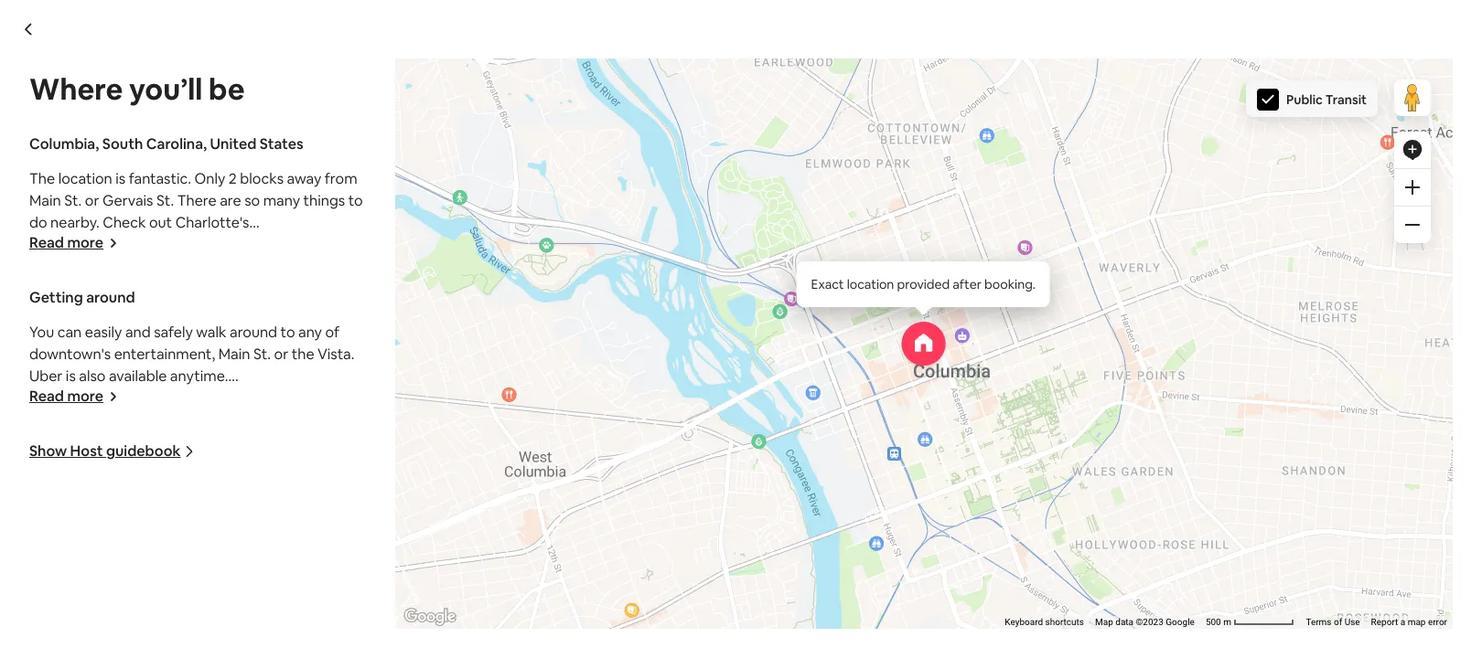 Task type: vqa. For each thing, say whether or not it's contained in the screenshot.
2nd destination from the right
no



Task type: locate. For each thing, give the bounding box(es) containing it.
2 read more button from the top
[[29, 387, 118, 406]]

many for only 2 blocks away from main st. or gervais st. only a 4 minute drive to usc or a 6 block walk. only 5 blocks to colonia life arena. only 6 blocks to koger center and carolina coliseum so 10 minute walk or 3 minute drive.
[[263, 191, 300, 210]]

google for the left keyboard shortcuts button
[[960, 137, 989, 147]]

1 horizontal spatial parking
[[229, 543, 280, 562]]

columbia, for only 2 blocks away from main st. or gervais st. only a 4 minute drive to usc or a 6 block walk. only 5 blocks to colonia life arena. only 6 blocks to koger center and carolina coliseum so 10 minute walk or 3 minute drive.
[[29, 135, 99, 154]]

10 inside only 2 blocks away from main st. or gervais st. only a 4 minute drive to usc or a 6 block walk. only 5 blocks to colonia life arena. only 6 blocks to koger center and carolina coliseum so 10 minute walk or 3 minute drive.
[[114, 389, 129, 408]]

2 read from the top
[[29, 387, 64, 406]]

profile inside where you'll be 'dialog'
[[204, 235, 247, 254]]

and down washington
[[142, 521, 167, 540]]

1 vertical spatial block
[[264, 323, 301, 342]]

1 vertical spatial there
[[701, 212, 741, 232]]

read more button for do
[[29, 233, 118, 253]]

and right easily
[[125, 323, 151, 342]]

koger up hosted
[[333, 344, 373, 363]]

to
[[348, 191, 363, 210], [872, 212, 887, 232], [366, 300, 381, 319], [314, 322, 329, 341], [174, 323, 188, 342], [281, 323, 295, 342], [315, 344, 329, 363], [122, 345, 136, 364], [122, 367, 137, 386], [259, 454, 274, 473]]

restaurant
[[648, 432, 718, 451]]

0 vertical spatial there
[[177, 191, 217, 210]]

map for report a map error link related to the left keyboard shortcuts button
[[1202, 137, 1220, 147]]

0 vertical spatial carolina,
[[146, 135, 207, 154]]

1 vertical spatial colonia
[[139, 345, 190, 364]]

charlotte's for 7 blocks from township auditorium.
[[175, 213, 249, 232]]

not
[[117, 543, 140, 562]]

1 vertical spatial loft
[[149, 257, 172, 276]]

4 inside only 2 blocks away from main st. or gervais st. only a 4 minute drive to usc or a 6 block walk. only 5 blocks to colonia life arena. only 6 blocks to koger center and carolina coliseum so 10 minute walk or 3 minute drive.
[[75, 323, 83, 342]]

where up or
[[86, 455, 128, 474]]

1 vertical spatial inside
[[80, 257, 119, 276]]

are inside the ***our neighbors are undergoing major construction in 2023. some guest's have reported construction started really early in the morning. we keep courtesy earplugs by the bed for your convenience!
[[339, 498, 360, 517]]

0 horizontal spatial are
[[220, 191, 241, 210]]

***our neighbors are undergoing major construction in 2023. some guest's have reported construction started really early in the morning. we keep courtesy earplugs by the bed for your convenience!
[[222, 498, 1202, 539]]

main
[[29, 191, 61, 210], [553, 212, 585, 232], [388, 278, 420, 297], [195, 301, 227, 320], [218, 345, 250, 364]]

4.79
[[1043, 49, 1065, 63]]

1 horizontal spatial google
[[1166, 618, 1195, 628]]

0 horizontal spatial shortcuts
[[839, 137, 878, 147]]

your up superhost
[[544, 454, 574, 473]]

south inside where you'll be 'dialog'
[[102, 135, 143, 154]]

states
[[260, 135, 304, 154], [452, 178, 496, 197]]

the for only 2 blocks away from main st. or gervais st. only a 4 minute drive to usc or a 6 block walk. only 5 blocks to colonia life arena. only 6 blocks to koger center and carolina coliseum so 10 minute walk or 3 minute drive.
[[29, 169, 55, 189]]

1 response from the top
[[742, 479, 807, 498]]

2 more from the top
[[67, 387, 103, 406]]

manual
[[417, 234, 465, 253], [29, 257, 77, 276]]

0 horizontal spatial inside
[[80, 257, 119, 276]]

1 vertical spatial also
[[506, 544, 533, 563]]

1 vertical spatial location
[[251, 212, 305, 232]]

lincoln
[[241, 499, 289, 518]]

garages
[[180, 477, 235, 496]]

usc inside only 2 blocks away from main st. or gervais st. only a 4 minute drive to usc or a 6 block walk. only 5 blocks to colonia life arena. only 6 blocks to koger center and carolina coliseum so 10 minute walk or 3 minute drive.
[[191, 323, 220, 342]]

1 vertical spatial columbia, south carolina, united states
[[222, 178, 496, 197]]

walk down anytime.
[[182, 389, 213, 408]]

5 left any
[[256, 322, 264, 341]]

terms of use for report a map error link related to the left keyboard shortcuts button terms of use link
[[1100, 137, 1154, 147]]

1 vertical spatial coliseum
[[29, 389, 92, 408]]

and right anytime.
[[234, 367, 259, 386]]

recommendations
[[1113, 212, 1240, 232], [29, 235, 156, 254]]

1 vertical spatial map
[[1408, 618, 1426, 628]]

0 vertical spatial drive.
[[780, 344, 817, 363]]

0 horizontal spatial drive
[[137, 323, 170, 342]]

***our
[[222, 498, 265, 517]]

drag pegman onto the map to open street view image
[[1395, 80, 1431, 116]]

earplugs
[[285, 520, 343, 539]]

0 horizontal spatial map data ©2023 google
[[889, 137, 989, 147]]

have up the rates.
[[29, 521, 61, 540]]

st up small
[[292, 499, 306, 518]]

google map
showing 15 points of interest. region
[[246, 0, 1483, 641]]

discount!
[[886, 432, 948, 451]]

0 vertical spatial usc
[[384, 300, 413, 319]]

at down small
[[283, 543, 296, 562]]

koger
[[333, 344, 373, 363], [140, 367, 181, 386]]

1 vertical spatial carolina,
[[339, 178, 400, 197]]

we inside street parking is free 6pm-9am and weekends! parking is on the street out in front or side of the building where you can see your car from the window. or one of the garages within a 2 block distance. the washington st or lincoln st garage have reasonable and flexible hourly or overnight rates. we do not recommend parking at the library where they enforce towing.
[[70, 543, 92, 562]]

0 vertical spatial many
[[263, 191, 300, 210]]

500 m for report a map error link related to the left keyboard shortcuts button terms of use link
[[1000, 137, 1028, 147]]

walk for only 2 blocks away from main st. or gervais st. only a 4 minute drive to usc or a 6 block walk. only 5 blocks to colonia life arena. only 6 blocks to koger center and carolina coliseum so 10 minute walk or 3 minute drive.
[[182, 389, 213, 408]]

and up the convention on the bottom
[[427, 344, 452, 363]]

arena.
[[414, 322, 458, 341], [221, 345, 265, 364]]

the for 7 blocks from township auditorium.
[[222, 212, 248, 232]]

©2023 inside where you'll be 'dialog'
[[1136, 618, 1164, 628]]

washington
[[122, 499, 203, 518]]

have right the guest's
[[723, 498, 755, 517]]

protect
[[793, 626, 831, 641]]

report a map error link for bottommost keyboard shortcuts button
[[1371, 618, 1448, 628]]

township down free
[[123, 433, 187, 452]]

center for only 2 blocks away from main st. or gervais st. only a 4 minute drive to usc or a 6 block walk. only 5 blocks to colonia life arena. only 6 blocks to koger center and carolina coliseum so 10 minute walk or 3 minute drive. only 4 blocks from the convention center. 7 blocks from township auditorium.
[[377, 344, 423, 363]]

from inside street parking is free 6pm-9am and weekends! parking is on the street out in front or side of the building where you can see your car from the window. or one of the garages within a 2 block distance. the washington st or lincoln st garage have reasonable and flexible hourly or overnight rates. we do not recommend parking at the library where they enforce towing.
[[271, 455, 304, 474]]

arena. inside only 2 blocks away from main st. or gervais st. only a 4 minute drive to usc or a 6 block walk. only 5 blocks to colonia life arena. only 6 blocks to koger center and carolina coliseum so 10 minute walk or 3 minute drive.
[[221, 345, 265, 364]]

auditorium. down 9am
[[190, 433, 269, 452]]

gervais inside only 2 blocks away from main st. or gervais st. only a 4 minute drive to usc or a 6 block walk. only 5 blocks to colonia life arena. only 6 blocks to koger center and carolina coliseum so 10 minute walk or 3 minute drive.
[[269, 301, 319, 320]]

500 m for terms of use link for bottommost keyboard shortcuts button report a map error link
[[1206, 618, 1234, 628]]

1 vertical spatial around
[[230, 323, 277, 342]]

host right contact
[[824, 572, 856, 591]]

0 vertical spatial host
[[70, 442, 103, 461]]

1 horizontal spatial m
[[1224, 618, 1232, 628]]

convenience!
[[478, 520, 566, 539]]

1 horizontal spatial keyboard shortcuts
[[1005, 618, 1084, 628]]

data for the left keyboard shortcuts button
[[909, 137, 928, 147]]

usc for only 2 blocks away from main st. or gervais st. only a 4 minute drive to usc or a 6 block walk. only 5 blocks to colonia life arena. only 6 blocks to koger center and carolina coliseum so 10 minute walk or 3 minute drive. only 4 blocks from the convention center. 7 blocks from township auditorium.
[[384, 300, 413, 319]]

fantastic. inside where you'll be 'dialog'
[[129, 169, 191, 189]]

street
[[142, 433, 183, 452]]

1 horizontal spatial columbia,
[[222, 178, 292, 197]]

during
[[497, 454, 541, 473]]

keyboard shortcuts
[[799, 137, 878, 147], [1005, 618, 1084, 628]]

manual inside where you'll be 'dialog'
[[29, 257, 77, 276]]

m for report a map error link related to the left keyboard shortcuts button terms of use link
[[1017, 137, 1025, 147]]

5
[[256, 322, 264, 341], [63, 345, 72, 364]]

1 vertical spatial koger
[[140, 367, 181, 386]]

1 horizontal spatial map data ©2023 google
[[1095, 618, 1195, 628]]

500 m button inside where you'll be 'dialog'
[[1201, 617, 1301, 630]]

more for do
[[67, 233, 103, 253]]

list
[[597, 234, 616, 253], [209, 257, 228, 276]]

columbia, inside where you'll be 'dialog'
[[29, 135, 99, 154]]

website
[[778, 655, 818, 659]]

0 horizontal spatial construction
[[486, 498, 572, 517]]

carolina up weekends!
[[263, 367, 318, 386]]

read more up getting
[[29, 233, 103, 253]]

4 for only 2 blocks away from main st. or gervais st. only a 4 minute drive to usc or a 6 block walk. only 5 blocks to colonia life arena. only 6 blocks to koger center and carolina coliseum so 10 minute walk or 3 minute drive. only 4 blocks from the convention center. 7 blocks from township auditorium.
[[267, 300, 276, 319]]

keyboard
[[799, 137, 837, 147], [1005, 618, 1043, 628]]

usc up the convention on the bottom
[[384, 300, 413, 319]]

life for only 2 blocks away from main st. or gervais st. only a 4 minute drive to usc or a 6 block walk. only 5 blocks to colonia life arena. only 6 blocks to koger center and carolina coliseum so 10 minute walk or 3 minute drive. only 4 blocks from the convention center. 7 blocks from township auditorium.
[[386, 322, 411, 341]]

south for 7 blocks from township auditorium.
[[295, 178, 336, 197]]

verified
[[442, 479, 493, 498]]

around up easily
[[86, 288, 135, 307]]

report a map error link for the left keyboard shortcuts button
[[1165, 137, 1241, 147]]

also down convenience! at the left of page
[[506, 544, 533, 563]]

0 horizontal spatial carolina,
[[146, 135, 207, 154]]

google for bottommost keyboard shortcuts button
[[1166, 618, 1195, 628]]

0 vertical spatial are
[[220, 191, 241, 210]]

started
[[911, 498, 961, 517]]

10 inside 'only 2 blocks away from main st. or gervais st. only a 4 minute drive to usc or a 6 block walk. only 5 blocks to colonia life arena. only 6 blocks to koger center and carolina coliseum so 10 minute walk or 3 minute drive. only 4 blocks from the convention center. 7 blocks from township auditorium.'
[[598, 344, 613, 363]]

my inside where you'll be 'dialog'
[[180, 235, 200, 254]]

you
[[131, 455, 156, 474]]

center up the convention on the bottom
[[377, 344, 423, 363]]

township
[[316, 388, 380, 407], [123, 433, 187, 452]]

1 vertical spatial use
[[1345, 618, 1360, 628]]

my for only 2 blocks away from main st. or gervais st. only a 4 minute drive to usc or a 6 block walk. only 5 blocks to colonia life arena. only 6 blocks to koger center and carolina coliseum so 10 minute walk or 3 minute drive.
[[180, 235, 200, 254]]

free
[[142, 411, 169, 430]]

1 more from the top
[[67, 233, 103, 253]]

stone
[[1120, 432, 1159, 451]]

on
[[222, 234, 239, 253], [159, 235, 177, 254], [1162, 432, 1180, 451], [96, 433, 113, 452]]

walk. inside only 2 blocks away from main st. or gervais st. only a 4 minute drive to usc or a 6 block walk. only 5 blocks to colonia life arena. only 6 blocks to koger center and carolina coliseum so 10 minute walk or 3 minute drive.
[[304, 323, 338, 342]]

0 horizontal spatial south
[[102, 135, 143, 154]]

4 right anytime.
[[256, 366, 265, 385]]

terms of use link
[[1100, 137, 1154, 147], [1306, 618, 1360, 628]]

recommendations for 7 blocks from township auditorium.
[[29, 235, 156, 254]]

block up weekends!
[[264, 323, 301, 342]]

nearby. for 7 blocks from township auditorium.
[[50, 213, 100, 232]]

0 vertical spatial walk
[[196, 323, 226, 342]]

1 horizontal spatial do
[[95, 543, 113, 562]]

1 vertical spatial read more
[[29, 387, 103, 406]]

or
[[85, 191, 99, 210], [609, 212, 623, 232], [313, 234, 327, 253], [250, 235, 264, 254], [444, 278, 458, 297], [416, 300, 430, 319], [251, 301, 265, 320], [224, 323, 238, 342], [700, 344, 714, 363], [274, 345, 288, 364], [216, 389, 230, 408], [264, 433, 278, 452], [224, 499, 238, 518], [267, 521, 281, 540], [815, 641, 826, 655], [821, 655, 831, 659]]

0 vertical spatial also
[[79, 367, 106, 386]]

to inside you can easily and safely walk around to any of downtown's entertainment, main st. or the vista. uber is also available anytime.
[[281, 323, 295, 342]]

1 horizontal spatial 10
[[598, 344, 613, 363]]

columbia, south carolina, united states
[[29, 135, 304, 154], [222, 178, 496, 197]]

for inside where you'll be 'dialog'
[[175, 257, 195, 276]]

1 horizontal spatial construction
[[822, 498, 908, 517]]

keyboard inside where you'll be 'dialog'
[[1005, 618, 1043, 628]]

map data ©2023 google inside where you'll be 'dialog'
[[1095, 618, 1195, 628]]

response down response rate 100%
[[742, 512, 807, 531]]

block inside only 2 blocks away from main st. or gervais st. only a 4 minute drive to usc or a 6 block walk. only 5 blocks to colonia life arena. only 6 blocks to koger center and carolina coliseum so 10 minute walk or 3 minute drive.
[[264, 323, 301, 342]]

show host guidebook
[[29, 442, 181, 461]]

google inside where you'll be 'dialog'
[[1166, 618, 1195, 628]]

report
[[1165, 137, 1192, 147], [1371, 618, 1399, 628]]

joined
[[295, 436, 335, 452]]

house inside where you'll be 'dialog'
[[308, 235, 351, 254]]

auditorium. down the convention on the bottom
[[383, 388, 462, 407]]

paint down small
[[283, 544, 317, 563]]

check for only 4 blocks from the convention center.
[[964, 212, 1007, 232]]

walk up restaurant
[[667, 344, 697, 363]]

there for only 2 blocks away from main st. or gervais st. only a 4 minute drive to usc or a 6 block walk. only 5 blocks to colonia life arena. only 6 blocks to koger center and carolina coliseum so 10 minute walk or 3 minute drive.
[[177, 191, 217, 210]]

usc inside 'only 2 blocks away from main st. or gervais st. only a 4 minute drive to usc or a 6 block walk. only 5 blocks to colonia life arena. only 6 blocks to koger center and carolina coliseum so 10 minute walk or 3 minute drive. only 4 blocks from the convention center. 7 blocks from township auditorium.'
[[384, 300, 413, 319]]

your down front
[[213, 455, 243, 474]]

0 horizontal spatial united
[[210, 135, 257, 154]]

google image down be
[[226, 125, 287, 149]]

parking up show host guidebook
[[74, 411, 125, 430]]

arena. up the convention on the bottom
[[414, 322, 458, 341]]

more up "street"
[[67, 387, 103, 406]]

koger for only 2 blocks away from main st. or gervais st. only a 4 minute drive to usc or a 6 block walk. only 5 blocks to colonia life arena. only 6 blocks to koger center and carolina coliseum so 10 minute walk or 3 minute drive. only 4 blocks from the convention center. 7 blocks from township auditorium.
[[333, 344, 373, 363]]

block up garage
[[304, 477, 341, 496]]

read more down uber
[[29, 387, 103, 406]]

township up staying
[[316, 388, 380, 407]]

inside inside where you'll be 'dialog'
[[80, 257, 119, 276]]

500 m button
[[994, 136, 1094, 149], [1201, 617, 1301, 630]]

can inside you can easily and safely walk around to any of downtown's entertainment, main st. or the vista. uber is also available anytime.
[[57, 323, 82, 342]]

center inside only 2 blocks away from main st. or gervais st. only a 4 minute drive to usc or a 6 block walk. only 5 blocks to colonia life arena. only 6 blocks to koger center and carolina coliseum so 10 minute walk or 3 minute drive.
[[184, 367, 231, 386]]

life up the convention on the bottom
[[386, 322, 411, 341]]

3 for only 2 blocks away from main st. or gervais st. only a 4 minute drive to usc or a 6 block walk. only 5 blocks to colonia life arena. only 6 blocks to koger center and carolina coliseum so 10 minute walk or 3 minute drive. only 4 blocks from the convention center. 7 blocks from township auditorium.
[[718, 344, 726, 363]]

1 horizontal spatial 3
[[718, 344, 726, 363]]

response left rate
[[742, 479, 807, 498]]

do for only 4 blocks from the convention center.
[[890, 212, 908, 232]]

gervais
[[102, 191, 153, 210], [626, 212, 677, 232], [461, 278, 512, 297], [269, 301, 319, 320]]

location inside where you'll be 'dialog'
[[58, 169, 112, 189]]

of inside to protect your payment, never transfer money or communicate outside of the airbnb website or app.
[[941, 641, 951, 655]]

colonia up "vista."
[[332, 322, 383, 341]]

0 vertical spatial carolina
[[455, 344, 510, 363]]

loft inside where you'll be 'dialog'
[[149, 257, 172, 276]]

1 vertical spatial 500
[[1206, 618, 1221, 628]]

united for only 2 blocks away from main st. or gervais st. only a 4 minute drive to usc or a 6 block walk. only 5 blocks to colonia life arena. only 6 blocks to koger center and carolina coliseum so 10 minute walk or 3 minute drive.
[[210, 135, 257, 154]]

colonia for only 2 blocks away from main st. or gervais st. only a 4 minute drive to usc or a 6 block walk. only 5 blocks to colonia life arena. only 6 blocks to koger center and carolina coliseum so 10 minute walk or 3 minute drive. only 4 blocks from the convention center. 7 blocks from township auditorium.
[[332, 322, 383, 341]]

read more for available
[[29, 387, 103, 406]]

united
[[210, 135, 257, 154], [403, 178, 449, 197]]

guest's
[[672, 498, 720, 517]]

map inside where you'll be 'dialog'
[[1408, 618, 1426, 628]]

1 vertical spatial read
[[29, 387, 64, 406]]

google image down ❤️
[[400, 606, 460, 630]]

2 construction from the left
[[822, 498, 908, 517]]

list for only 4 blocks from the convention center.
[[597, 234, 616, 253]]

library
[[29, 565, 76, 584]]

can down street
[[159, 455, 183, 474]]

1 vertical spatial data
[[1116, 618, 1134, 628]]

2 response from the top
[[742, 512, 807, 531]]

6pm-
[[173, 411, 209, 430]]

10 up aristocrat, on the bottom left
[[598, 344, 613, 363]]

2 inside street parking is free 6pm-9am and weekends! parking is on the street out in front or side of the building where you can see your car from the window. or one of the garages within a 2 block distance. the washington st or lincoln st garage have reasonable and flexible hourly or overnight rates. we do not recommend parking at the library where they enforce towing.
[[293, 477, 301, 496]]

is
[[116, 169, 126, 189], [308, 212, 318, 232], [66, 367, 76, 386], [129, 411, 139, 430], [82, 433, 92, 452]]

1 horizontal spatial keyboard shortcuts button
[[1005, 617, 1084, 630]]

koger down entertainment,
[[140, 367, 181, 386]]

1 vertical spatial report a map error
[[1371, 618, 1448, 628]]

airbnb inside mention you're staying at our airbnb lofts at the aristocrat, the restaurant downstairs for a friendly discount! :) also check out sugar & stone on the 2nd floor to inquire about getting a message during your stay at the lofts!
[[419, 432, 464, 451]]

center up 9am
[[184, 367, 231, 386]]

on inside mention you're staying at our airbnb lofts at the aristocrat, the restaurant downstairs for a friendly discount! :) also check out sugar & stone on the 2nd floor to inquire about getting a message during your stay at the lofts!
[[1162, 432, 1180, 451]]

1 horizontal spatial terms
[[1306, 618, 1332, 628]]

1 read more from the top
[[29, 233, 103, 253]]

at right stay
[[608, 454, 622, 473]]

usc up anytime.
[[191, 323, 220, 342]]

also down 'downtown's'
[[79, 367, 106, 386]]

tennis
[[222, 566, 263, 585]]

1 vertical spatial airbnb
[[973, 641, 1008, 655]]

1 read from the top
[[29, 233, 64, 253]]

center
[[377, 344, 423, 363], [184, 367, 231, 386]]

do
[[890, 212, 908, 232], [29, 213, 47, 232], [95, 543, 113, 562]]

around left any
[[230, 323, 277, 342]]

the location is fantastic. only 2 blocks away from main st. or gervais st. there are so many things to do nearby. check out charlotte's recommendations on my profile or in the house manual inside the loft for a list of ideas! for only 4 blocks from the convention center.
[[222, 212, 1240, 253]]

1 horizontal spatial things
[[827, 212, 869, 232]]

money
[[778, 641, 813, 655]]

0 horizontal spatial terms of use link
[[1100, 137, 1154, 147]]

walk for only 2 blocks away from main st. or gervais st. only a 4 minute drive to usc or a 6 block walk. only 5 blocks to colonia life arena. only 6 blocks to koger center and carolina coliseum so 10 minute walk or 3 minute drive. only 4 blocks from the convention center. 7 blocks from township auditorium.
[[667, 344, 697, 363]]

1 read more button from the top
[[29, 233, 118, 253]]

colonia inside 'only 2 blocks away from main st. or gervais st. only a 4 minute drive to usc or a 6 block walk. only 5 blocks to colonia life arena. only 6 blocks to koger center and carolina coliseum so 10 minute walk or 3 minute drive. only 4 blocks from the convention center. 7 blocks from township auditorium.'
[[332, 322, 383, 341]]

©2023 for the left keyboard shortcuts button
[[930, 137, 958, 147]]

by up 2016
[[369, 404, 392, 429]]

1 horizontal spatial states
[[452, 178, 496, 197]]

location for only 2 blocks away from main st. or gervais st. only a 4 minute drive to usc or a 6 block walk. only 5 blocks to colonia life arena. only 6 blocks to koger center and carolina coliseum so 10 minute walk or 3 minute drive.
[[58, 169, 112, 189]]

terms for bottommost keyboard shortcuts button
[[1306, 618, 1332, 628]]

2016
[[382, 436, 410, 452]]

we left keep
[[1143, 498, 1165, 517]]

1 vertical spatial report a map error link
[[1371, 618, 1448, 628]]

0 horizontal spatial things
[[303, 191, 345, 210]]

0 horizontal spatial map
[[1202, 137, 1220, 147]]

your down major
[[444, 520, 474, 539]]

paint up 'airbnb,'
[[484, 522, 517, 541]]

building
[[29, 455, 83, 474]]

list for 7 blocks from township auditorium.
[[209, 257, 228, 276]]

1 vertical spatial 500 m button
[[1201, 617, 1301, 630]]

carolina up center.
[[455, 344, 510, 363]]

report a map error inside where you'll be 'dialog'
[[1371, 618, 1448, 628]]

by up togo.
[[346, 520, 362, 539]]

ideas! inside where you'll be 'dialog'
[[249, 257, 288, 276]]

where down not
[[79, 565, 121, 584]]

recommendations inside where you'll be 'dialog'
[[29, 235, 156, 254]]

major
[[444, 498, 483, 517]]

1 horizontal spatial recommendations
[[1113, 212, 1240, 232]]

within down car
[[238, 477, 279, 496]]

we
[[1143, 498, 1165, 517], [70, 543, 92, 562]]

fantastic. for 7 blocks from township auditorium.
[[321, 212, 384, 232]]

airbnb inside to protect your payment, never transfer money or communicate outside of the airbnb website or app.
[[973, 641, 1008, 655]]

coliseum inside 'only 2 blocks away from main st. or gervais st. only a 4 minute drive to usc or a 6 block walk. only 5 blocks to colonia life arena. only 6 blocks to koger center and carolina coliseum so 10 minute walk or 3 minute drive. only 4 blocks from the convention center. 7 blocks from township auditorium.'
[[514, 344, 576, 363]]

host inside where you'll be 'dialog'
[[70, 442, 103, 461]]

we down reasonable on the bottom left of the page
[[70, 543, 92, 562]]

7
[[222, 388, 230, 407], [29, 433, 37, 452]]

out inside street parking is free 6pm-9am and weekends! parking is on the street out in front or side of the building where you can see your car from the window. or one of the garages within a 2 block distance. the washington st or lincoln st garage have reasonable and flexible hourly or overnight rates. we do not recommend parking at the library where they enforce towing.
[[186, 433, 209, 452]]

0 vertical spatial united
[[210, 135, 257, 154]]

2 read more from the top
[[29, 387, 103, 406]]

be
[[209, 70, 245, 108]]

recommend
[[143, 543, 225, 562]]

within right the :
[[848, 512, 888, 531]]

check
[[995, 432, 1035, 451]]

0 horizontal spatial profile
[[204, 235, 247, 254]]

getting around
[[29, 288, 135, 307]]

1 vertical spatial terms of use
[[1306, 618, 1360, 628]]

1 horizontal spatial coliseum
[[514, 344, 576, 363]]

1 horizontal spatial we
[[1143, 498, 1165, 517]]

ideas! for only 2 blocks away from main st. or gervais st. only a 4 minute drive to usc or a 6 block walk. only 5 blocks to colonia life arena. only 6 blocks to koger center and carolina coliseum so 10 minute walk or 3 minute drive.
[[249, 257, 288, 276]]

so inside only 2 blocks away from main st. or gervais st. only a 4 minute drive to usc or a 6 block walk. only 5 blocks to colonia life arena. only 6 blocks to koger center and carolina coliseum so 10 minute walk or 3 minute drive.
[[95, 389, 110, 408]]

1 horizontal spatial keyboard
[[1005, 618, 1043, 628]]

convention
[[377, 366, 454, 385]]

add a place to the map image
[[1402, 139, 1424, 161]]

things
[[303, 191, 345, 210], [827, 212, 869, 232]]

0 vertical spatial airbnb
[[419, 432, 464, 451]]

walk. up "vista."
[[304, 323, 338, 342]]

center inside 'only 2 blocks away from main st. or gervais st. only a 4 minute drive to usc or a 6 block walk. only 5 blocks to colonia life arena. only 6 blocks to koger center and carolina coliseum so 10 minute walk or 3 minute drive. only 4 blocks from the convention center. 7 blocks from township auditorium.'
[[377, 344, 423, 363]]

read more button up "street"
[[29, 387, 118, 406]]

500
[[1000, 137, 1015, 147], [1206, 618, 1221, 628]]

5 down getting
[[63, 345, 72, 364]]

st down garages
[[206, 499, 220, 518]]

so
[[245, 191, 260, 210], [768, 212, 784, 232], [579, 344, 595, 363], [95, 389, 110, 408]]

are for 7 blocks from township auditorium.
[[744, 212, 765, 232]]

your stay location, map pin image
[[902, 322, 946, 366]]

columbia, south carolina, united states for only 2 blocks away from main st. or gervais st. only a 4 minute drive to usc or a 6 block walk. only 5 blocks to colonia life arena. only 6 blocks to koger center and carolina coliseum so 10 minute walk or 3 minute drive.
[[29, 135, 304, 154]]

coliseum for only 2 blocks away from main st. or gervais st. only a 4 minute drive to usc or a 6 block walk. only 5 blocks to colonia life arena. only 6 blocks to koger center and carolina coliseum so 10 minute walk or 3 minute drive. only 4 blocks from the convention center. 7 blocks from township auditorium.
[[514, 344, 576, 363]]

life up anytime.
[[193, 345, 218, 364]]

life for only 2 blocks away from main st. or gervais st. only a 4 minute drive to usc or a 6 block walk. only 5 blocks to colonia life arena. only 6 blocks to koger center and carolina coliseum so 10 minute walk or 3 minute drive.
[[193, 345, 218, 364]]

parking down i'm
[[229, 543, 280, 562]]

more up getting around
[[67, 233, 103, 253]]

1 vertical spatial are
[[744, 212, 765, 232]]

1 horizontal spatial carolina,
[[339, 178, 400, 197]]

response for response time : within an hour
[[742, 512, 807, 531]]

morning.
[[1080, 498, 1140, 517]]

7 down "street"
[[29, 433, 37, 452]]

1 horizontal spatial many
[[787, 212, 824, 232]]

500 m inside where you'll be 'dialog'
[[1206, 618, 1234, 628]]

walk. up center.
[[497, 300, 530, 319]]

arena. inside 'only 2 blocks away from main st. or gervais st. only a 4 minute drive to usc or a 6 block walk. only 5 blocks to colonia life arena. only 6 blocks to koger center and carolina coliseum so 10 minute walk or 3 minute drive. only 4 blocks from the convention center. 7 blocks from township auditorium.'
[[414, 322, 458, 341]]

charlotte's inside where you'll be 'dialog'
[[175, 213, 249, 232]]

read for you can easily and safely walk around to any of downtown's entertainment, main st. or the vista. uber is also available anytime.
[[29, 387, 64, 406]]

states for 7 blocks from township auditorium.
[[452, 178, 496, 197]]

read up getting
[[29, 233, 64, 253]]

0 vertical spatial by
[[369, 404, 392, 429]]

1 vertical spatial google image
[[400, 606, 460, 630]]

0 vertical spatial states
[[260, 135, 304, 154]]

3 inside only 2 blocks away from main st. or gervais st. only a 4 minute drive to usc or a 6 block walk. only 5 blocks to colonia life arena. only 6 blocks to koger center and carolina coliseum so 10 minute walk or 3 minute drive.
[[233, 389, 242, 408]]

fantastic. for only 2 blocks away from main st. or gervais st. only a 4 minute drive to usc or a 6 block walk. only 5 blocks to colonia life arena. only 6 blocks to koger center and carolina coliseum so 10 minute walk or 3 minute drive.
[[129, 169, 191, 189]]

side
[[281, 433, 309, 452]]

0 vertical spatial inside
[[468, 234, 507, 253]]

do inside street parking is free 6pm-9am and weekends! parking is on the street out in front or side of the building where you can see your car from the window. or one of the garages within a 2 block distance. the washington st or lincoln st garage have reasonable and flexible hourly or overnight rates. we do not recommend parking at the library where they enforce towing.
[[95, 543, 113, 562]]

airbnb right never
[[973, 641, 1008, 655]]

overnight
[[284, 521, 349, 540]]

7 up 9am
[[222, 388, 230, 407]]

google image
[[226, 125, 287, 149], [400, 606, 460, 630]]

hosted
[[295, 404, 365, 429]]

0 horizontal spatial use
[[1139, 137, 1154, 147]]

drive up entertainment,
[[137, 323, 170, 342]]

the inside to protect your payment, never transfer money or communicate outside of the airbnb website or app.
[[954, 641, 971, 655]]

coliseum for only 2 blocks away from main st. or gervais st. only a 4 minute drive to usc or a 6 block walk. only 5 blocks to colonia life arena. only 6 blocks to koger center and carolina coliseum so 10 minute walk or 3 minute drive.
[[29, 389, 92, 408]]

host up or
[[70, 442, 103, 461]]

1 vertical spatial recommendations
[[29, 235, 156, 254]]

response for response rate 100%
[[742, 479, 807, 498]]

easily
[[85, 323, 122, 342]]

read more button for available
[[29, 387, 118, 406]]

usc for only 2 blocks away from main st. or gervais st. only a 4 minute drive to usc or a 6 block walk. only 5 blocks to colonia life arena. only 6 blocks to koger center and carolina coliseum so 10 minute walk or 3 minute drive.
[[191, 323, 220, 342]]

away inside 'only 2 blocks away from main st. or gervais st. only a 4 minute drive to usc or a 6 block walk. only 5 blocks to colonia life arena. only 6 blocks to koger center and carolina coliseum so 10 minute walk or 3 minute drive. only 4 blocks from the convention center. 7 blocks from township auditorium.'
[[314, 278, 349, 297]]

0 vertical spatial read
[[29, 233, 64, 253]]

location for 7 blocks from township auditorium.
[[251, 212, 305, 232]]

can inside street parking is free 6pm-9am and weekends! parking is on the street out in front or side of the building where you can see your car from the window. or one of the garages within a 2 block distance. the washington st or lincoln st garage have reasonable and flexible hourly or overnight rates. we do not recommend parking at the library where they enforce towing.
[[159, 455, 183, 474]]

block inside 'only 2 blocks away from main st. or gervais st. only a 4 minute drive to usc or a 6 block walk. only 5 blocks to colonia life arena. only 6 blocks to koger center and carolina coliseum so 10 minute walk or 3 minute drive. only 4 blocks from the convention center. 7 blocks from township auditorium.'
[[457, 300, 493, 319]]

0 vertical spatial ideas!
[[636, 234, 675, 253]]

1 vertical spatial ©2023
[[1136, 618, 1164, 628]]

drive. inside only 2 blocks away from main st. or gervais st. only a 4 minute drive to usc or a 6 block walk. only 5 blocks to colonia life arena. only 6 blocks to koger center and carolina coliseum so 10 minute walk or 3 minute drive.
[[295, 389, 332, 408]]

5 inside 'only 2 blocks away from main st. or gervais st. only a 4 minute drive to usc or a 6 block walk. only 5 blocks to colonia life arena. only 6 blocks to koger center and carolina coliseum so 10 minute walk or 3 minute drive. only 4 blocks from the convention center. 7 blocks from township auditorium.'
[[256, 322, 264, 341]]

walk inside you can easily and safely walk around to any of downtown's entertainment, main st. or the vista. uber is also available anytime.
[[196, 323, 226, 342]]

0 horizontal spatial report
[[1165, 137, 1192, 147]]

at
[[376, 432, 390, 451], [505, 432, 519, 451], [608, 454, 622, 473], [283, 543, 296, 562]]

terms
[[1100, 137, 1126, 147], [1306, 618, 1332, 628]]

walk. inside 'only 2 blocks away from main st. or gervais st. only a 4 minute drive to usc or a 6 block walk. only 5 blocks to colonia life arena. only 6 blocks to koger center and carolina coliseum so 10 minute walk or 3 minute drive. only 4 blocks from the convention center. 7 blocks from township auditorium.'
[[497, 300, 530, 319]]

6 left any
[[252, 323, 261, 342]]

can up 'downtown's'
[[57, 323, 82, 342]]

1 horizontal spatial around
[[230, 323, 277, 342]]

around inside you can easily and safely walk around to any of downtown's entertainment, main st. or the vista. uber is also available anytime.
[[230, 323, 277, 342]]

1 vertical spatial paint
[[283, 544, 317, 563]]

0 vertical spatial m
[[1017, 137, 1025, 147]]

0 horizontal spatial there
[[177, 191, 217, 210]]

life inside only 2 blocks away from main st. or gervais st. only a 4 minute drive to usc or a 6 block walk. only 5 blocks to colonia life arena. only 6 blocks to koger center and carolina coliseum so 10 minute walk or 3 minute drive.
[[193, 345, 218, 364]]

read more button up getting around
[[29, 233, 118, 253]]

keyboard for bottommost keyboard shortcuts button
[[1005, 618, 1043, 628]]

colonia down safely on the left of page
[[139, 345, 190, 364]]

from
[[325, 169, 357, 189], [517, 212, 550, 232], [352, 278, 385, 297], [160, 301, 192, 320], [315, 366, 347, 385], [280, 388, 313, 407], [87, 433, 120, 452], [271, 455, 304, 474]]

arena. up anytime.
[[221, 345, 265, 364]]

reported
[[758, 498, 819, 517]]

main inside you can easily and safely walk around to any of downtown's entertainment, main st. or the vista. uber is also available anytime.
[[218, 345, 250, 364]]

some
[[630, 498, 669, 517]]

0 horizontal spatial arena.
[[221, 345, 265, 364]]

0 horizontal spatial coliseum
[[29, 389, 92, 408]]

show
[[29, 442, 67, 461]]

where
[[86, 455, 128, 474], [79, 565, 121, 584]]

1 horizontal spatial 500 m
[[1206, 618, 1234, 628]]

st.
[[64, 191, 82, 210], [156, 191, 174, 210], [588, 212, 606, 232], [680, 212, 698, 232], [423, 278, 441, 297], [515, 278, 533, 297], [230, 301, 248, 320], [323, 301, 340, 320], [253, 345, 271, 364]]

data inside where you'll be 'dialog'
[[1116, 618, 1134, 628]]

report a map error link
[[1165, 137, 1241, 147], [1371, 618, 1448, 628]]

data
[[909, 137, 928, 147], [1116, 618, 1134, 628]]

drive up "vista."
[[329, 300, 363, 319]]

1 vertical spatial terms of use link
[[1306, 618, 1360, 628]]

distance.
[[29, 499, 90, 518]]

drive. inside 'only 2 blocks away from main st. or gervais st. only a 4 minute drive to usc or a 6 block walk. only 5 blocks to colonia life arena. only 6 blocks to koger center and carolina coliseum so 10 minute walk or 3 minute drive. only 4 blocks from the convention center. 7 blocks from township auditorium.'
[[780, 344, 817, 363]]

error
[[1222, 137, 1241, 147], [1428, 618, 1448, 628]]

carolina inside only 2 blocks away from main st. or gervais st. only a 4 minute drive to usc or a 6 block walk. only 5 blocks to colonia life arena. only 6 blocks to koger center and carolina coliseum so 10 minute walk or 3 minute drive.
[[263, 367, 318, 386]]

0 vertical spatial fantastic.
[[129, 169, 191, 189]]

host for contact
[[824, 572, 856, 591]]

1 horizontal spatial st
[[292, 499, 306, 518]]

many inside where you'll be 'dialog'
[[263, 191, 300, 210]]

reviews
[[1095, 49, 1133, 63]]

many for 7 blocks from township auditorium.
[[787, 212, 824, 232]]

1 vertical spatial shortcuts
[[1046, 618, 1084, 628]]

10 down the available
[[114, 389, 129, 408]]

nearby. inside where you'll be 'dialog'
[[50, 213, 100, 232]]

airbnb down 'charlotte'
[[419, 432, 464, 451]]

read down uber
[[29, 387, 64, 406]]

4 up 'downtown's'
[[75, 323, 83, 342]]

they
[[124, 565, 154, 584]]

your up app.
[[834, 626, 856, 641]]

parking
[[74, 411, 125, 430], [229, 543, 280, 562]]

2nd
[[1209, 432, 1235, 451]]

1 vertical spatial walk
[[667, 344, 697, 363]]

block up center.
[[457, 300, 493, 319]]

states inside where you'll be 'dialog'
[[260, 135, 304, 154]]

terms of use inside where you'll be 'dialog'
[[1306, 618, 1360, 628]]

drive. for only 2 blocks away from main st. or gervais st. only a 4 minute drive to usc or a 6 block walk. only 5 blocks to colonia life arena. only 6 blocks to koger center and carolina coliseum so 10 minute walk or 3 minute drive.
[[295, 389, 332, 408]]

4 up you can easily and safely walk around to any of downtown's entertainment, main st. or the vista. uber is also available anytime. on the left of page
[[267, 300, 276, 319]]

the location is fantastic. only 2 blocks away from main st. or gervais st. there are so many things to do nearby. check out charlotte's recommendations on my profile or in the house manual inside the loft for a list of ideas! for 7 blocks from township auditorium.
[[29, 169, 363, 276]]

read more for do
[[29, 233, 103, 253]]

1 vertical spatial the
[[222, 212, 248, 232]]

a
[[1194, 137, 1199, 147], [586, 234, 593, 253], [198, 257, 206, 276], [256, 300, 264, 319], [434, 300, 442, 319], [63, 323, 71, 342], [241, 323, 249, 342], [821, 432, 829, 451], [423, 454, 430, 473], [282, 477, 290, 496], [265, 522, 273, 541], [1401, 618, 1406, 628]]

0 horizontal spatial error
[[1222, 137, 1241, 147]]

small
[[276, 522, 310, 541]]

1 horizontal spatial house
[[371, 234, 414, 253]]

1 horizontal spatial carolina
[[455, 344, 510, 363]]

0 horizontal spatial states
[[260, 135, 304, 154]]

profile for 7 blocks from township auditorium.
[[266, 234, 309, 253]]

are inside where you'll be 'dialog'
[[220, 191, 241, 210]]

can
[[57, 323, 82, 342], [159, 455, 183, 474]]

walk right safely on the left of page
[[196, 323, 226, 342]]

1 horizontal spatial data
[[1116, 618, 1134, 628]]

the location is fantastic. only 2 blocks away from main st. or gervais st. there are so many things to do nearby. check out charlotte's recommendations on my profile or in the house manual inside the loft for a list of ideas! inside where you'll be 'dialog'
[[29, 169, 363, 276]]

any
[[298, 323, 322, 342]]



Task type: describe. For each thing, give the bounding box(es) containing it.
data for bottommost keyboard shortcuts button
[[1116, 618, 1134, 628]]

block for only 2 blocks away from main st. or gervais st. only a 4 minute drive to usc or a 6 block walk. only 5 blocks to colonia life arena. only 6 blocks to koger center and carolina coliseum so 10 minute walk or 3 minute drive.
[[264, 323, 301, 342]]

also inside hi! i'm a small business owner servicing paint parties for groups and free paint kits togo. big fan of airbnb, also traveling, art, tennis and my lil kiddos! ❤️
[[506, 544, 533, 563]]

9am
[[209, 411, 238, 430]]

2023.
[[590, 498, 627, 517]]

township inside 'only 2 blocks away from main st. or gervais st. only a 4 minute drive to usc or a 6 block walk. only 5 blocks to colonia life arena. only 6 blocks to koger center and carolina coliseum so 10 minute walk or 3 minute drive. only 4 blocks from the convention center. 7 blocks from township auditorium.'
[[316, 388, 380, 407]]

at up during
[[505, 432, 519, 451]]

main inside only 2 blocks away from main st. or gervais st. only a 4 minute drive to usc or a 6 block walk. only 5 blocks to colonia life arena. only 6 blocks to koger center and carolina coliseum so 10 minute walk or 3 minute drive.
[[195, 301, 227, 320]]

and up 'mention'
[[242, 411, 267, 430]]

contact host link
[[742, 560, 878, 604]]

identity
[[387, 479, 439, 498]]

1 horizontal spatial 4
[[256, 366, 265, 385]]

friendly
[[832, 432, 883, 451]]

auditorium. inside where you'll be 'dialog'
[[190, 433, 269, 452]]

carolina, for 7 blocks from township auditorium.
[[339, 178, 400, 197]]

7 inside where you'll be 'dialog'
[[29, 433, 37, 452]]

profile for only 2 blocks away from main st. or gervais st. only a 4 minute drive to usc or a 6 block walk. only 5 blocks to colonia life arena. only 6 blocks to koger center and carolina coliseum so 10 minute walk or 3 minute drive.
[[204, 235, 247, 254]]

township inside where you'll be 'dialog'
[[123, 433, 187, 452]]

the inside street parking is free 6pm-9am and weekends! parking is on the street out in front or side of the building where you can see your car from the window. or one of the garages within a 2 block distance. the washington st or lincoln st garage have reasonable and flexible hourly or overnight rates. we do not recommend parking at the library where they enforce towing.
[[93, 499, 119, 518]]

car
[[247, 455, 268, 474]]

1 vertical spatial keyboard shortcuts button
[[1005, 617, 1084, 630]]

transit
[[1326, 92, 1367, 108]]

your inside to protect your payment, never transfer money or communicate outside of the airbnb website or app.
[[834, 626, 856, 641]]

about
[[326, 454, 366, 473]]

auditorium. inside 'only 2 blocks away from main st. or gervais st. only a 4 minute drive to usc or a 6 block walk. only 5 blocks to colonia life arena. only 6 blocks to koger center and carolina coliseum so 10 minute walk or 3 minute drive. only 4 blocks from the convention center. 7 blocks from township auditorium.'
[[383, 388, 462, 407]]

host for show
[[70, 442, 103, 461]]

drive for only 2 blocks away from main st. or gervais st. only a 4 minute drive to usc or a 6 block walk. only 5 blocks to colonia life arena. only 6 blocks to koger center and carolina coliseum so 10 minute walk or 3 minute drive.
[[137, 323, 170, 342]]

manual for 7 blocks from township auditorium.
[[417, 234, 465, 253]]

report a map error for report a map error link related to the left keyboard shortcuts button
[[1165, 137, 1241, 147]]

colonia for only 2 blocks away from main st. or gervais st. only a 4 minute drive to usc or a 6 block walk. only 5 blocks to colonia life arena. only 6 blocks to koger center and carolina coliseum so 10 minute walk or 3 minute drive.
[[139, 345, 190, 364]]

shortcuts for bottommost keyboard shortcuts button
[[1046, 618, 1084, 628]]

art,
[[601, 544, 625, 563]]

have inside street parking is free 6pm-9am and weekends! parking is on the street out in front or side of the building where you can see your car from the window. or one of the garages within a 2 block distance. the washington st or lincoln st garage have reasonable and flexible hourly or overnight rates. we do not recommend parking at the library where they enforce towing.
[[29, 521, 61, 540]]

available
[[109, 367, 167, 386]]

bed
[[392, 520, 418, 539]]

0 vertical spatial paint
[[484, 522, 517, 541]]

enforce
[[158, 565, 210, 584]]

zoom in image
[[1406, 180, 1420, 195]]

so inside 'only 2 blocks away from main st. or gervais st. only a 4 minute drive to usc or a 6 block walk. only 5 blocks to colonia life arena. only 6 blocks to koger center and carolina coliseum so 10 minute walk or 3 minute drive. only 4 blocks from the convention center. 7 blocks from township auditorium.'
[[579, 344, 595, 363]]

map data ©2023 google for bottommost keyboard shortcuts button
[[1095, 618, 1195, 628]]

and down free
[[266, 566, 292, 585]]

downstairs
[[721, 432, 795, 451]]

or
[[88, 477, 105, 496]]

servicing
[[420, 522, 481, 541]]

getting
[[369, 454, 419, 473]]

one
[[108, 477, 134, 496]]

zoom out image
[[1406, 218, 1420, 232]]

your inside the ***our neighbors are undergoing major construction in 2023. some guest's have reported construction started really early in the morning. we keep courtesy earplugs by the bed for your convenience!
[[444, 520, 474, 539]]

transfer
[[940, 626, 980, 641]]

by inside hosted by charlotte joined in june 2016
[[369, 404, 392, 429]]

are for only 2 blocks away from main st. or gervais st. only a 4 minute drive to usc or a 6 block walk. only 5 blocks to colonia life arena. only 6 blocks to koger center and carolina coliseum so 10 minute walk or 3 minute drive.
[[220, 191, 241, 210]]

10 for only 2 blocks away from main st. or gervais st. only a 4 minute drive to usc or a 6 block walk. only 5 blocks to colonia life arena. only 6 blocks to koger center and carolina coliseum so 10 minute walk or 3 minute drive.
[[114, 389, 129, 408]]

for inside the ***our neighbors are undergoing major construction in 2023. some guest's have reported construction started really early in the morning. we keep courtesy earplugs by the bed for your convenience!
[[422, 520, 441, 539]]

payment,
[[859, 626, 907, 641]]

0 horizontal spatial paint
[[283, 544, 317, 563]]

columbia, south carolina, united states for 7 blocks from township auditorium.
[[222, 178, 496, 197]]

lil
[[319, 566, 328, 585]]

recommendations for only 4 blocks from the convention center.
[[1113, 212, 1240, 232]]

for inside mention you're staying at our airbnb lofts at the aristocrat, the restaurant downstairs for a friendly discount! :) also check out sugar & stone on the 2nd floor to inquire about getting a message during your stay at the lofts!
[[798, 432, 818, 451]]

response time : within an hour
[[742, 512, 942, 531]]

see
[[186, 455, 210, 474]]

·
[[1067, 49, 1070, 63]]

columbia, for 7 blocks from township auditorium.
[[222, 178, 292, 197]]

map for bottommost keyboard shortcuts button
[[1095, 618, 1114, 628]]

2 inside 'only 2 blocks away from main st. or gervais st. only a 4 minute drive to usc or a 6 block walk. only 5 blocks to colonia life arena. only 6 blocks to koger center and carolina coliseum so 10 minute walk or 3 minute drive. only 4 blocks from the convention center. 7 blocks from township auditorium.'
[[256, 278, 264, 297]]

block for only 2 blocks away from main st. or gervais st. only a 4 minute drive to usc or a 6 block walk. only 5 blocks to colonia life arena. only 6 blocks to koger center and carolina coliseum so 10 minute walk or 3 minute drive. only 4 blocks from the convention center. 7 blocks from township auditorium.
[[457, 300, 493, 319]]

where you'll be dialog
[[0, 0, 1483, 659]]

only 2 blocks away from main st. or gervais st. only a 4 minute drive to usc or a 6 block walk. only 5 blocks to colonia life arena. only 6 blocks to koger center and carolina coliseum so 10 minute walk or 3 minute drive.
[[29, 301, 340, 408]]

inside for only 2 blocks away from main st. or gervais st. only a 4 minute drive to usc or a 6 block walk. only 5 blocks to colonia life arena. only 6 blocks to koger center and carolina coliseum so 10 minute walk or 3 minute drive.
[[80, 257, 119, 276]]

5 for only 2 blocks away from main st. or gervais st. only a 4 minute drive to usc or a 6 block walk. only 5 blocks to colonia life arena. only 6 blocks to koger center and carolina coliseum so 10 minute walk or 3 minute drive. only 4 blocks from the convention center. 7 blocks from township auditorium.
[[256, 322, 264, 341]]

of inside you can easily and safely walk around to any of downtown's entertainment, main st. or the vista. uber is also available anytime.
[[325, 323, 339, 342]]

guidebook
[[106, 442, 181, 461]]

and inside you can easily and safely walk around to any of downtown's entertainment, main st. or the vista. uber is also available anytime.
[[125, 323, 151, 342]]

©2023 for bottommost keyboard shortcuts button
[[1136, 618, 1164, 628]]

communicate
[[829, 641, 898, 655]]

loft for 7 blocks from township auditorium.
[[536, 234, 560, 253]]

in inside hosted by charlotte joined in june 2016
[[338, 436, 348, 452]]

on inside street parking is free 6pm-9am and weekends! parking is on the street out in front or side of the building where you can see your car from the window. or one of the garages within a 2 block distance. the washington st or lincoln st garage have reasonable and flexible hourly or overnight rates. we do not recommend parking at the library where they enforce towing.
[[96, 433, 113, 452]]

2 inside only 2 blocks away from main st. or gervais st. only a 4 minute drive to usc or a 6 block walk. only 5 blocks to colonia life arena. only 6 blocks to koger center and carolina coliseum so 10 minute walk or 3 minute drive.
[[63, 301, 72, 320]]

states for only 2 blocks away from main st. or gervais st. only a 4 minute drive to usc or a 6 block walk. only 5 blocks to colonia life arena. only 6 blocks to koger center and carolina coliseum so 10 minute walk or 3 minute drive.
[[260, 135, 304, 154]]

kiddos!
[[331, 566, 380, 585]]

stay
[[577, 454, 605, 473]]

1 vertical spatial within
[[848, 512, 888, 531]]

terms of use link for bottommost keyboard shortcuts button report a map error link
[[1306, 618, 1360, 628]]

hi! i'm a small business owner servicing paint parties for groups and free paint kits togo. big fan of airbnb, also traveling, art, tennis and my lil kiddos! ❤️
[[222, 522, 640, 585]]

map for the left keyboard shortcuts button
[[889, 137, 907, 147]]

at inside street parking is free 6pm-9am and weekends! parking is on the street out in front or side of the building where you can see your car from the window. or one of the garages within a 2 block distance. the washington st or lincoln st garage have reasonable and flexible hourly or overnight rates. we do not recommend parking at the library where they enforce towing.
[[283, 543, 296, 562]]

carolina, for only 2 blocks away from main st. or gervais st. only a 4 minute drive to usc or a 6 block walk. only 5 blocks to colonia life arena. only 6 blocks to koger center and carolina coliseum so 10 minute walk or 3 minute drive.
[[146, 135, 207, 154]]

i'm
[[242, 522, 262, 541]]

for inside hi! i'm a small business owner servicing paint parties for groups and free paint kits togo. big fan of airbnb, also traveling, art, tennis and my lil kiddos! ❤️
[[570, 522, 589, 541]]

nearby. for only 4 blocks from the convention center.
[[911, 212, 961, 232]]

st. inside you can easily and safely walk around to any of downtown's entertainment, main st. or the vista. uber is also available anytime.
[[253, 345, 271, 364]]

7 inside 'only 2 blocks away from main st. or gervais st. only a 4 minute drive to usc or a 6 block walk. only 5 blocks to colonia life arena. only 6 blocks to koger center and carolina coliseum so 10 minute walk or 3 minute drive. only 4 blocks from the convention center. 7 blocks from township auditorium.'
[[222, 388, 230, 407]]

1 vertical spatial where
[[79, 565, 121, 584]]

floor
[[222, 454, 256, 473]]

keyboard shortcuts inside where you'll be 'dialog'
[[1005, 618, 1084, 628]]

entertainment,
[[114, 345, 215, 364]]

south for only 2 blocks away from main st. or gervais st. only a 4 minute drive to usc or a 6 block walk. only 5 blocks to colonia life arena. only 6 blocks to koger center and carolina coliseum so 10 minute walk or 3 minute drive.
[[102, 135, 143, 154]]

front
[[227, 433, 260, 452]]

drive for only 2 blocks away from main st. or gervais st. only a 4 minute drive to usc or a 6 block walk. only 5 blocks to colonia life arena. only 6 blocks to koger center and carolina coliseum so 10 minute walk or 3 minute drive. only 4 blocks from the convention center. 7 blocks from township auditorium.
[[329, 300, 363, 319]]

100%
[[844, 479, 878, 498]]

5 for only 2 blocks away from main st. or gervais st. only a 4 minute drive to usc or a 6 block walk. only 5 blocks to colonia life arena. only 6 blocks to koger center and carolina coliseum so 10 minute walk or 3 minute drive.
[[63, 345, 72, 364]]

:
[[841, 512, 844, 531]]

out inside mention you're staying at our airbnb lofts at the aristocrat, the restaurant downstairs for a friendly discount! :) also check out sugar & stone on the 2nd floor to inquire about getting a message during your stay at the lofts!
[[1038, 432, 1061, 451]]

contact host
[[764, 572, 856, 591]]

and inside only 2 blocks away from main st. or gervais st. only a 4 minute drive to usc or a 6 block walk. only 5 blocks to colonia life arena. only 6 blocks to koger center and carolina coliseum so 10 minute walk or 3 minute drive.
[[234, 367, 259, 386]]

your inside street parking is free 6pm-9am and weekends! parking is on the street out in front or side of the building where you can see your car from the window. or one of the garages within a 2 block distance. the washington st or lincoln st garage have reasonable and flexible hourly or overnight rates. we do not recommend parking at the library where they enforce towing.
[[213, 455, 243, 474]]

also inside you can easily and safely walk around to any of downtown's entertainment, main st. or the vista. uber is also available anytime.
[[79, 367, 106, 386]]

in inside street parking is free 6pm-9am and weekends! parking is on the street out in front or side of the building where you can see your car from the window. or one of the garages within a 2 block distance. the washington st or lincoln st garage have reasonable and flexible hourly or overnight rates. we do not recommend parking at the library where they enforce towing.
[[212, 433, 224, 452]]

report a map error for bottommost keyboard shortcuts button report a map error link
[[1371, 618, 1448, 628]]

or inside you can easily and safely walk around to any of downtown's entertainment, main st. or the vista. uber is also available anytime.
[[274, 345, 288, 364]]

report for bottommost keyboard shortcuts button report a map error link
[[1371, 618, 1399, 628]]

main inside 'only 2 blocks away from main st. or gervais st. only a 4 minute drive to usc or a 6 block walk. only 5 blocks to colonia life arena. only 6 blocks to koger center and carolina coliseum so 10 minute walk or 3 minute drive. only 4 blocks from the convention center. 7 blocks from township auditorium.'
[[388, 278, 420, 297]]

garage
[[309, 499, 357, 518]]

at left our
[[376, 432, 390, 451]]

and up towing.
[[222, 544, 247, 563]]

2 st from the left
[[292, 499, 306, 518]]

read for the location is fantastic. only 2 blocks away from main st. or gervais st. there are so many things to do nearby. check out charlotte's recommendations on my profile or in the house manual inside the loft for a list of ideas!
[[29, 233, 64, 253]]

check for 7 blocks from township auditorium.
[[103, 213, 146, 232]]

anytime.
[[170, 367, 228, 386]]

we inside the ***our neighbors are undergoing major construction in 2023. some guest's have reported construction started really early in the morning. we keep courtesy earplugs by the bed for your convenience!
[[1143, 498, 1165, 517]]

charlotte's for only 4 blocks from the convention center.
[[1036, 212, 1110, 232]]

inside for 7 blocks from township auditorium.
[[468, 234, 507, 253]]

you're
[[280, 432, 321, 451]]

parties
[[520, 522, 566, 541]]

:)
[[951, 432, 959, 451]]

undergoing
[[363, 498, 441, 517]]

within inside street parking is free 6pm-9am and weekends! parking is on the street out in front or side of the building where you can see your car from the window. or one of the garages within a 2 block distance. the washington st or lincoln st garage have reasonable and flexible hourly or overnight rates. we do not recommend parking at the library where they enforce towing.
[[238, 477, 279, 496]]

shortcuts for the left keyboard shortcuts button
[[839, 137, 878, 147]]

manual for only 2 blocks away from main st. or gervais st. only a 4 minute drive to usc or a 6 block walk. only 5 blocks to colonia life arena. only 6 blocks to koger center and carolina coliseum so 10 minute walk or 3 minute drive.
[[29, 257, 77, 276]]

aristocrat,
[[548, 432, 619, 451]]

to inside mention you're staying at our airbnb lofts at the aristocrat, the restaurant downstairs for a friendly discount! :) also check out sugar & stone on the 2nd floor to inquire about getting a message during your stay at the lofts!
[[259, 454, 274, 473]]

the inside you can easily and safely walk around to any of downtown's entertainment, main st. or the vista. uber is also available anytime.
[[292, 345, 314, 364]]

superhost
[[540, 479, 609, 498]]

to
[[778, 626, 791, 641]]

mention
[[222, 432, 277, 451]]

4.79 · 429 reviews
[[1043, 49, 1133, 63]]

❤️
[[383, 566, 401, 585]]

an
[[892, 512, 908, 531]]

inquire
[[277, 454, 323, 473]]

the inside 'only 2 blocks away from main st. or gervais st. only a 4 minute drive to usc or a 6 block walk. only 5 blocks to colonia life arena. only 6 blocks to koger center and carolina coliseum so 10 minute walk or 3 minute drive. only 4 blocks from the convention center. 7 blocks from township auditorium.'
[[351, 366, 373, 385]]

where you'll be
[[29, 70, 245, 108]]

a inside street parking is free 6pm-9am and weekends! parking is on the street out in front or side of the building where you can see your car from the window. or one of the garages within a 2 block distance. the washington st or lincoln st garage have reasonable and flexible hourly or overnight rates. we do not recommend parking at the library where they enforce towing.
[[282, 477, 290, 496]]

things for 7 blocks from township auditorium.
[[827, 212, 869, 232]]

lofts!
[[651, 454, 685, 473]]

0 vertical spatial 500
[[1000, 137, 1015, 147]]

0 vertical spatial google image
[[226, 125, 287, 149]]

report for report a map error link related to the left keyboard shortcuts button
[[1165, 137, 1192, 147]]

4 for only 2 blocks away from main st. or gervais st. only a 4 minute drive to usc or a 6 block walk. only 5 blocks to colonia life arena. only 6 blocks to koger center and carolina coliseum so 10 minute walk or 3 minute drive.
[[75, 323, 83, 342]]

3 for only 2 blocks away from main st. or gervais st. only a 4 minute drive to usc or a 6 block walk. only 5 blocks to colonia life arena. only 6 blocks to koger center and carolina coliseum so 10 minute walk or 3 minute drive.
[[233, 389, 242, 408]]

from inside only 2 blocks away from main st. or gervais st. only a 4 minute drive to usc or a 6 block walk. only 5 blocks to colonia life arena. only 6 blocks to koger center and carolina coliseum so 10 minute walk or 3 minute drive.
[[160, 301, 192, 320]]

have inside the ***our neighbors are undergoing major construction in 2023. some guest's have reported construction started really early in the morning. we keep courtesy earplugs by the bed for your convenience!
[[723, 498, 755, 517]]

1 st from the left
[[206, 499, 220, 518]]

0 vertical spatial where
[[86, 455, 128, 474]]

contact
[[764, 572, 820, 591]]

airbnb,
[[454, 544, 503, 563]]

june
[[351, 436, 379, 452]]

0 horizontal spatial keyboard shortcuts button
[[799, 136, 878, 149]]

6 up the convention on the bottom
[[445, 300, 453, 319]]

hi!
[[222, 522, 239, 541]]

is inside you can easily and safely walk around to any of downtown's entertainment, main st. or the vista. uber is also available anytime.
[[66, 367, 76, 386]]

arena. for only 2 blocks away from main st. or gervais st. only a 4 minute drive to usc or a 6 block walk. only 5 blocks to colonia life arena. only 6 blocks to koger center and carolina coliseum so 10 minute walk or 3 minute drive.
[[221, 345, 265, 364]]

united for 7 blocks from township auditorium.
[[403, 178, 449, 197]]

you can easily and safely walk around to any of downtown's entertainment, main st. or the vista. uber is also available anytime.
[[29, 323, 355, 386]]

my for 7 blocks from township auditorium.
[[242, 234, 263, 253]]

google map
showing 14 points of interest. region
[[56, 0, 1462, 226]]

terms for the left keyboard shortcuts button
[[1100, 137, 1126, 147]]

map for bottommost keyboard shortcuts button report a map error link
[[1408, 618, 1426, 628]]

terms of use for terms of use link for bottommost keyboard shortcuts button report a map error link
[[1306, 618, 1360, 628]]

groups
[[592, 522, 640, 541]]

walk. for only 2 blocks away from main st. or gervais st. only a 4 minute drive to usc or a 6 block walk. only 5 blocks to colonia life arena. only 6 blocks to koger center and carolina coliseum so 10 minute walk or 3 minute drive. only 4 blocks from the convention center. 7 blocks from township auditorium.
[[497, 300, 530, 319]]

free
[[251, 544, 280, 563]]

identity verified
[[387, 479, 493, 498]]

center for only 2 blocks away from main st. or gervais st. only a 4 minute drive to usc or a 6 block walk. only 5 blocks to colonia life arena. only 6 blocks to koger center and carolina coliseum so 10 minute walk or 3 minute drive.
[[184, 367, 231, 386]]

429
[[1073, 49, 1092, 63]]

terms of use link for report a map error link related to the left keyboard shortcuts button
[[1100, 137, 1154, 147]]

rate
[[810, 479, 837, 498]]

rates.
[[29, 543, 67, 562]]

vista.
[[318, 345, 355, 364]]

500 m button for report a map error link related to the left keyboard shortcuts button terms of use link
[[994, 136, 1094, 149]]

drive. for only 2 blocks away from main st. or gervais st. only a 4 minute drive to usc or a 6 block walk. only 5 blocks to colonia life arena. only 6 blocks to koger center and carolina coliseum so 10 minute walk or 3 minute drive. only 4 blocks from the convention center. 7 blocks from township auditorium.
[[780, 344, 817, 363]]

m for terms of use link for bottommost keyboard shortcuts button report a map error link
[[1224, 618, 1232, 628]]

0 horizontal spatial parking
[[74, 411, 125, 430]]

500 inside where you'll be 'dialog'
[[1206, 618, 1221, 628]]

and inside 'only 2 blocks away from main st. or gervais st. only a 4 minute drive to usc or a 6 block walk. only 5 blocks to colonia life arena. only 6 blocks to koger center and carolina coliseum so 10 minute walk or 3 minute drive. only 4 blocks from the convention center. 7 blocks from township auditorium.'
[[427, 344, 452, 363]]

house for only 2 blocks away from main st. or gervais st. only a 4 minute drive to usc or a 6 block walk. only 5 blocks to colonia life arena. only 6 blocks to koger center and carolina coliseum so 10 minute walk or 3 minute drive.
[[308, 235, 351, 254]]

loft for only 2 blocks away from main st. or gervais st. only a 4 minute drive to usc or a 6 block walk. only 5 blocks to colonia life arena. only 6 blocks to koger center and carolina coliseum so 10 minute walk or 3 minute drive.
[[149, 257, 172, 276]]

towing.
[[213, 565, 263, 584]]

carolina for only 2 blocks away from main st. or gervais st. only a 4 minute drive to usc or a 6 block walk. only 5 blocks to colonia life arena. only 6 blocks to koger center and carolina coliseum so 10 minute walk or 3 minute drive. only 4 blocks from the convention center. 7 blocks from township auditorium.
[[455, 344, 510, 363]]

business
[[314, 522, 371, 541]]

lofts
[[468, 432, 502, 451]]

neighbors
[[268, 498, 335, 517]]

where
[[29, 70, 123, 108]]

error for bottommost keyboard shortcuts button
[[1428, 618, 1448, 628]]

0 vertical spatial use
[[1139, 137, 1154, 147]]

6 left "vista."
[[256, 344, 265, 363]]

a inside hi! i'm a small business owner servicing paint parties for groups and free paint kits togo. big fan of airbnb, also traveling, art, tennis and my lil kiddos! ❤️
[[265, 522, 273, 541]]

there for 7 blocks from township auditorium.
[[701, 212, 741, 232]]

do for 7 blocks from township auditorium.
[[29, 213, 47, 232]]

house for 7 blocks from township auditorium.
[[371, 234, 414, 253]]

hour
[[911, 512, 942, 531]]

use inside where you'll be 'dialog'
[[1345, 618, 1360, 628]]

10 for only 2 blocks away from main st. or gervais st. only a 4 minute drive to usc or a 6 block walk. only 5 blocks to colonia life arena. only 6 blocks to koger center and carolina coliseum so 10 minute walk or 3 minute drive. only 4 blocks from the convention center. 7 blocks from township auditorium.
[[598, 344, 613, 363]]

by inside the ***our neighbors are undergoing major construction in 2023. some guest's have reported construction started really early in the morning. we keep courtesy earplugs by the bed for your convenience!
[[346, 520, 362, 539]]

center.
[[458, 366, 507, 385]]

1 construction from the left
[[486, 498, 572, 517]]

of inside hi! i'm a small business owner servicing paint parties for groups and free paint kits togo. big fan of airbnb, also traveling, art, tennis and my lil kiddos! ❤️
[[437, 544, 451, 563]]

message
[[434, 454, 494, 473]]

away inside only 2 blocks away from main st. or gervais st. only a 4 minute drive to usc or a 6 block walk. only 5 blocks to colonia life arena. only 6 blocks to koger center and carolina coliseum so 10 minute walk or 3 minute drive.
[[122, 301, 156, 320]]

koger for only 2 blocks away from main st. or gervais st. only a 4 minute drive to usc or a 6 block walk. only 5 blocks to colonia life arena. only 6 blocks to koger center and carolina coliseum so 10 minute walk or 3 minute drive.
[[140, 367, 181, 386]]

things for only 2 blocks away from main st. or gervais st. only a 4 minute drive to usc or a 6 block walk. only 5 blocks to colonia life arena. only 6 blocks to koger center and carolina coliseum so 10 minute walk or 3 minute drive.
[[303, 191, 345, 210]]

walk. for only 2 blocks away from main st. or gervais st. only a 4 minute drive to usc or a 6 block walk. only 5 blocks to colonia life arena. only 6 blocks to koger center and carolina coliseum so 10 minute walk or 3 minute drive.
[[304, 323, 338, 342]]

parking
[[29, 433, 79, 452]]

kits
[[320, 544, 344, 563]]

weekends!
[[270, 411, 342, 430]]

owner
[[375, 522, 417, 541]]

0 vertical spatial around
[[86, 288, 135, 307]]

&
[[1107, 432, 1117, 451]]

never
[[909, 626, 937, 641]]

0 horizontal spatial keyboard shortcuts
[[799, 137, 878, 147]]

my inside hi! i'm a small business owner servicing paint parties for groups and free paint kits togo. big fan of airbnb, also traveling, art, tennis and my lil kiddos! ❤️
[[295, 566, 315, 585]]

block inside street parking is free 6pm-9am and weekends! parking is on the street out in front or side of the building where you can see your car from the window. or one of the garages within a 2 block distance. the washington st or lincoln st garage have reasonable and flexible hourly or overnight rates. we do not recommend parking at the library where they enforce towing.
[[304, 477, 341, 496]]

downtown's
[[29, 345, 111, 364]]

your inside mention you're staying at our airbnb lofts at the aristocrat, the restaurant downstairs for a friendly discount! :) also check out sugar & stone on the 2nd floor to inquire about getting a message during your stay at the lofts!
[[544, 454, 574, 473]]

500 m button for terms of use link for bottommost keyboard shortcuts button report a map error link
[[1201, 617, 1301, 630]]

hosted by charlotte joined in june 2016
[[295, 404, 488, 452]]

gervais inside 'only 2 blocks away from main st. or gervais st. only a 4 minute drive to usc or a 6 block walk. only 5 blocks to colonia life arena. only 6 blocks to koger center and carolina coliseum so 10 minute walk or 3 minute drive. only 4 blocks from the convention center. 7 blocks from township auditorium.'
[[461, 278, 512, 297]]

6 right uber
[[63, 367, 72, 386]]



